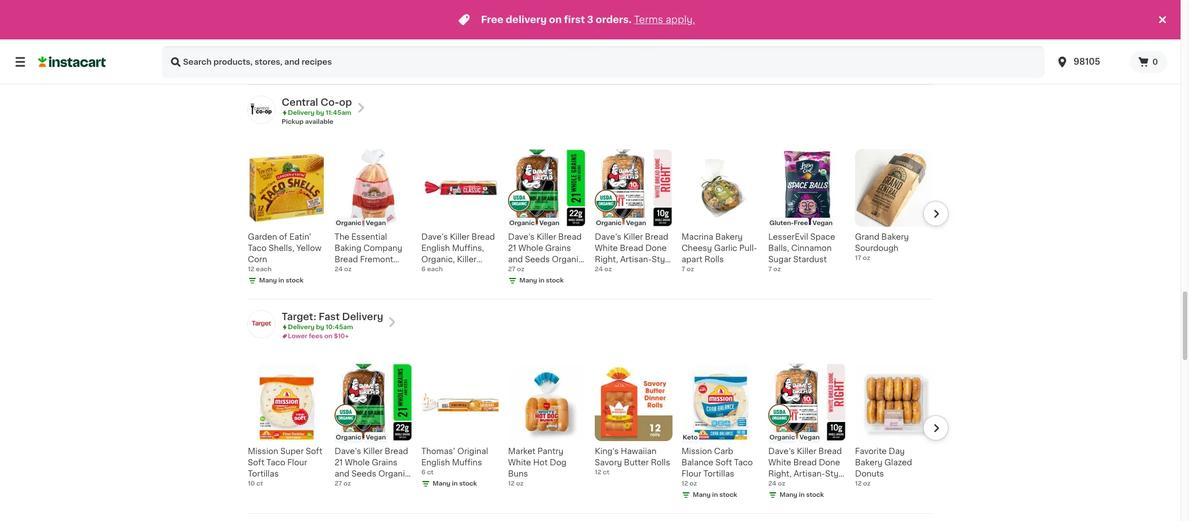 Task type: describe. For each thing, give the bounding box(es) containing it.
bakery inside coeur d'alene bakery northwest roll 54 oz
[[335, 30, 362, 37]]

in inside la burrita flour tortilla 10 ct many in stock
[[626, 52, 631, 58]]

many inside la burrita flour tortilla 10 ct many in stock
[[606, 52, 624, 58]]

tortillas inside mission carb balance soft taco flour tortillas 12 oz
[[703, 470, 734, 478]]

7 inside lesserevil space balls, cinnamon sugar stardust 7 oz
[[768, 266, 772, 272]]

ct inside king's hawaiian savory butter rolls 12 ct
[[603, 470, 610, 476]]

favorite inside the "favorite day bakery glazed donuts 12 oz"
[[855, 448, 887, 455]]

baking
[[335, 244, 362, 252]]

ct inside thomas' original english muffins 6 ct
[[427, 470, 434, 476]]

soft inside mission carb balance soft taco flour tortillas 12 oz
[[716, 459, 732, 467]]

1 vertical spatial whole
[[518, 244, 543, 252]]

bread inside franz mckenzie farms buttermilk bread 24 oz
[[768, 41, 792, 49]]

mission carb balance soft taco flour tortillas 12 oz
[[682, 448, 753, 487]]

each inside garden of eatin' taco shells, yellow corn 12 each
[[256, 266, 272, 272]]

pantry
[[538, 448, 564, 455]]

bakery inside the grand bakery sourdough 17 oz
[[882, 233, 909, 241]]

free inside limited time offer region
[[481, 15, 504, 24]]

king's
[[595, 448, 619, 455]]

franz for franz original whole grain english muffin family pack
[[421, 18, 443, 26]]

mission flour soft taco twin pack 20 ct
[[855, 18, 926, 47]]

first
[[564, 15, 585, 24]]

0 vertical spatial 27 oz
[[508, 266, 524, 272]]

dog
[[550, 459, 566, 467]]

many in stock for dave's killer bread 21 whole grains and seeds organic bread
[[519, 277, 564, 284]]

english inside franz original whole grain english muffin family pack
[[421, 41, 450, 49]]

pull-
[[739, 244, 757, 252]]

target:
[[282, 312, 316, 321]]

1 vertical spatial grains
[[372, 459, 397, 467]]

2 98105 button from the left
[[1056, 46, 1123, 78]]

oz inside the "favorite day bakery glazed donuts 12 oz"
[[863, 481, 871, 487]]

original for muffins
[[457, 448, 488, 455]]

soft for mission flour soft taco twin pack
[[910, 18, 926, 26]]

0 vertical spatial 21
[[508, 244, 516, 252]]

by for co-
[[316, 110, 324, 116]]

0 vertical spatial seeds
[[525, 256, 550, 263]]

pickup
[[282, 119, 304, 125]]

0 vertical spatial and
[[508, 256, 523, 263]]

oz inside mission carb balance soft taco flour tortillas 12 oz
[[690, 481, 697, 487]]

17
[[855, 255, 861, 261]]

yellow
[[296, 244, 322, 252]]

oz inside macrina bakery cheesy garlic pull- apart rolls 7 oz
[[687, 266, 694, 272]]

balance
[[682, 459, 714, 467]]

mission super soft burrito flour tortillas 20 ct
[[248, 18, 322, 58]]

terms apply. link
[[634, 15, 695, 24]]

lower fees on $10+
[[288, 333, 349, 339]]

mission for mission carb balance soft taco flour tortillas 12 oz
[[682, 448, 712, 455]]

0 vertical spatial dave's killer bread 21 whole grains and seeds organic bread
[[508, 233, 583, 275]]

6 each
[[421, 266, 443, 272]]

franz for franz mckenzie farms buttermilk bread 24 oz
[[768, 18, 790, 26]]

2 vertical spatial whole
[[345, 459, 370, 467]]

organic,
[[421, 256, 455, 263]]

northwest
[[364, 30, 406, 37]]

macrina bakery cheesy garlic pull- apart rolls 7 oz
[[682, 233, 757, 272]]

7 inside macrina bakery cheesy garlic pull- apart rolls 7 oz
[[682, 266, 685, 272]]

delivery for target: fast delivery
[[288, 324, 314, 330]]

carb
[[714, 448, 733, 455]]

hawaiian
[[621, 448, 657, 455]]

family
[[421, 52, 447, 60]]

ct inside mission super soft soft taco flour tortillas 10 ct
[[256, 481, 263, 487]]

fast
[[319, 312, 340, 321]]

market
[[508, 448, 536, 455]]

farms
[[768, 30, 793, 37]]

many in stock for mission carb balance soft taco flour tortillas
[[693, 492, 737, 498]]

98105
[[1074, 57, 1101, 66]]

free delivery on first 3 orders. terms apply.
[[481, 15, 695, 24]]

mission for mission super soft burrito flour tortillas 20 ct
[[248, 18, 278, 26]]

0 vertical spatial style
[[652, 256, 672, 263]]

0 vertical spatial dave's killer bread white bread done right, artisan-style organic white bread, 24 oz loaf
[[595, 233, 672, 286]]

seattles
[[508, 18, 541, 26]]

la burrita flour tortilla 10 ct many in stock
[[595, 18, 654, 58]]

balls,
[[768, 244, 789, 252]]

stock for dave's killer bread 21 whole grains and seeds organic bread
[[546, 277, 564, 284]]

1 horizontal spatial grains
[[545, 244, 571, 252]]

in for dave's killer bread white bread done right, artisan-style organic white bread, 24 oz loaf
[[799, 492, 805, 498]]

1 vertical spatial loaf
[[819, 493, 837, 501]]

1 horizontal spatial artisan-
[[794, 470, 825, 478]]

shells,
[[269, 244, 294, 252]]

0 button
[[1130, 51, 1167, 73]]

2 horizontal spatial 24 oz
[[768, 481, 785, 487]]

bakery inside the "favorite day bakery glazed donuts 12 oz"
[[855, 459, 883, 467]]

essential
[[351, 233, 387, 241]]

day
[[889, 448, 905, 455]]

1 vertical spatial done
[[819, 459, 840, 467]]

market pantry white hot dog buns 12 oz
[[508, 448, 566, 487]]

sourdough inside the grand bakery sourdough 17 oz
[[855, 244, 899, 252]]

mission super soft soft taco flour tortillas 10 ct
[[248, 448, 322, 487]]

of
[[279, 233, 287, 241]]

muffins,
[[452, 244, 484, 252]]

oz inside coeur d'alene bakery northwest roll 54 oz
[[345, 52, 352, 58]]

target: fast delivery
[[282, 312, 383, 321]]

12 inside the "favorite day bakery glazed donuts 12 oz"
[[855, 481, 862, 487]]

oz inside lesserevil space balls, cinnamon sugar stardust 7 oz
[[774, 266, 781, 272]]

glazed
[[885, 459, 912, 467]]

oz inside the grand bakery sourdough 17 oz
[[863, 255, 870, 261]]

favorite inside seattles favorite lemon poppy seed muffin tops 6 ct
[[543, 18, 574, 26]]

thomas'
[[421, 448, 455, 455]]

grain
[[448, 30, 470, 37]]

stock for garden of eatin' taco shells, yellow corn
[[286, 277, 304, 284]]

many for thomas' original english muffins
[[433, 481, 450, 487]]

seattles favorite lemon poppy seed muffin tops 6 ct
[[508, 18, 586, 58]]

flour inside la burrita flour tortilla 10 ct many in stock
[[635, 18, 654, 26]]

coeur d'alene bakery northwest roll 54 oz
[[335, 18, 406, 58]]

seed
[[565, 30, 586, 37]]

super for flour
[[280, 18, 304, 26]]

taco inside mission carb balance soft taco flour tortillas 12 oz
[[734, 459, 753, 467]]

1 vertical spatial free
[[794, 220, 808, 226]]

thomas' original english muffins 6 ct
[[421, 448, 488, 476]]

flour inside mission street tacos flour tortillas
[[707, 30, 727, 37]]

central
[[282, 98, 318, 107]]

pack inside franz original whole grain english muffin family pack
[[449, 52, 468, 60]]

burrito
[[248, 30, 275, 37]]

0 vertical spatial 27
[[508, 266, 516, 272]]

many in stock for garden of eatin' taco shells, yellow corn
[[259, 277, 304, 284]]

tortillas inside mission street tacos flour tortillas
[[682, 41, 713, 49]]

ct inside la burrita flour tortilla 10 ct many in stock
[[603, 40, 610, 47]]

taco inside garden of eatin' taco shells, yellow corn 12 each
[[248, 244, 267, 252]]

0
[[1153, 58, 1158, 66]]

mission for mission flour soft taco twin pack 20 ct
[[855, 18, 886, 26]]

12 inside king's hawaiian savory butter rolls 12 ct
[[595, 470, 601, 476]]

many for dave's killer bread white bread done right, artisan-style organic white bread, 24 oz loaf
[[780, 492, 798, 498]]

bread inside the essential baking company bread fremont sourdough sliced
[[335, 256, 358, 263]]

flour inside mission flour soft taco twin pack 20 ct
[[888, 18, 908, 26]]

garden
[[248, 233, 277, 241]]

1 horizontal spatial right,
[[768, 470, 792, 478]]

classic
[[421, 267, 450, 275]]

0 vertical spatial done
[[645, 244, 667, 252]]

hot
[[533, 459, 548, 467]]

tacos
[[682, 30, 705, 37]]

on for fees
[[324, 333, 332, 339]]

many in stock for thomas' original english muffins
[[433, 481, 477, 487]]

mission for mission street tacos flour tortillas
[[682, 18, 712, 26]]

10 inside la burrita flour tortilla 10 ct many in stock
[[595, 40, 602, 47]]

0 horizontal spatial right,
[[595, 256, 618, 263]]

taco inside mission flour soft taco twin pack 20 ct
[[855, 30, 874, 37]]

mission street tacos flour tortillas link
[[682, 0, 759, 71]]

1 horizontal spatial dave's killer bread white bread done right, artisan-style organic white bread, 24 oz loaf
[[768, 448, 846, 501]]

0 horizontal spatial loaf
[[646, 278, 663, 286]]

street
[[714, 18, 738, 26]]

mission street tacos flour tortillas
[[682, 18, 738, 49]]

la
[[595, 18, 604, 26]]

in for thomas' original english muffins
[[452, 481, 458, 487]]

many for dave's killer bread 21 whole grains and seeds organic bread
[[519, 277, 537, 284]]

grand bakery sourdough 17 oz
[[855, 233, 909, 261]]

franz mckenzie farms buttermilk bread 24 oz
[[768, 18, 836, 58]]

12 inside mission carb balance soft taco flour tortillas 12 oz
[[682, 481, 688, 487]]

space
[[810, 233, 835, 241]]

10 inside mission super soft soft taco flour tortillas 10 ct
[[248, 481, 255, 487]]

apart
[[682, 256, 703, 263]]

tortillas inside mission super soft burrito flour tortillas 20 ct
[[248, 41, 279, 49]]

twin
[[876, 30, 894, 37]]

1 horizontal spatial bread,
[[768, 493, 794, 501]]

pickup available
[[282, 119, 333, 125]]

lesserevil space balls, cinnamon sugar stardust 7 oz
[[768, 233, 835, 272]]

cinnamon
[[791, 244, 832, 252]]

0 horizontal spatial seeds
[[352, 470, 376, 478]]

0 vertical spatial bread,
[[595, 278, 620, 286]]

company
[[364, 244, 402, 252]]

fees
[[309, 333, 323, 339]]

$10+
[[334, 333, 349, 339]]



Task type: locate. For each thing, give the bounding box(es) containing it.
12
[[248, 266, 254, 272], [595, 470, 601, 476], [508, 481, 515, 487], [682, 481, 688, 487], [855, 481, 862, 487]]

1 horizontal spatial 27
[[508, 266, 516, 272]]

0 horizontal spatial free
[[481, 15, 504, 24]]

bakery down coeur
[[335, 30, 362, 37]]

mission inside mission carb balance soft taco flour tortillas 12 oz
[[682, 448, 712, 455]]

pack inside mission flour soft taco twin pack 20 ct
[[896, 30, 915, 37]]

0 horizontal spatial artisan-
[[620, 256, 652, 263]]

soft inside mission super soft burrito flour tortillas 20 ct
[[306, 18, 322, 26]]

soft for mission super soft burrito flour tortillas
[[306, 18, 322, 26]]

central co-op
[[282, 98, 352, 107]]

20 inside mission flour soft taco twin pack 20 ct
[[855, 40, 863, 47]]

0 horizontal spatial 27
[[335, 481, 342, 487]]

0 vertical spatial by
[[316, 110, 324, 116]]

0 horizontal spatial sourdough
[[335, 267, 378, 275]]

franz up '22 oz'
[[421, 18, 443, 26]]

original inside franz original whole grain english muffin family pack
[[445, 18, 475, 26]]

mission inside mission flour soft taco twin pack 20 ct
[[855, 18, 886, 26]]

12 down corn
[[248, 266, 254, 272]]

english
[[421, 41, 450, 49], [421, 244, 450, 252], [421, 459, 450, 467]]

1 horizontal spatial on
[[549, 15, 562, 24]]

garden of eatin' taco shells, yellow corn 12 each
[[248, 233, 322, 272]]

1 horizontal spatial and
[[508, 256, 523, 263]]

macrina
[[682, 233, 713, 241]]

1 by from the top
[[316, 110, 324, 116]]

rolls right butter
[[651, 459, 670, 467]]

0 horizontal spatial rolls
[[651, 459, 670, 467]]

2 muffin from the left
[[508, 41, 534, 49]]

rolls inside king's hawaiian savory butter rolls 12 ct
[[651, 459, 670, 467]]

1 horizontal spatial each
[[427, 266, 443, 272]]

2 item carousel region from the top
[[232, 359, 949, 509]]

muffin for 6
[[508, 41, 534, 49]]

0 vertical spatial on
[[549, 15, 562, 24]]

artisan-
[[620, 256, 652, 263], [794, 470, 825, 478]]

1 horizontal spatial rolls
[[705, 256, 724, 263]]

1 vertical spatial dave's killer bread 21 whole grains and seeds organic bread
[[335, 448, 410, 489]]

bakery up donuts
[[855, 459, 883, 467]]

1 horizontal spatial favorite
[[855, 448, 887, 455]]

english up organic,
[[421, 244, 450, 252]]

oz inside franz mckenzie farms buttermilk bread 24 oz
[[778, 52, 785, 58]]

free left seattles
[[481, 15, 504, 24]]

by up available on the left of the page
[[316, 110, 324, 116]]

favorite
[[543, 18, 574, 26], [855, 448, 887, 455]]

tops
[[536, 41, 555, 49]]

butter
[[624, 459, 649, 467]]

2 by from the top
[[316, 324, 324, 330]]

item carousel region
[[232, 145, 949, 294], [232, 359, 949, 509]]

gluten-free vegan
[[770, 220, 833, 226]]

many for mission carb balance soft taco flour tortillas
[[693, 492, 711, 498]]

1 horizontal spatial whole
[[421, 30, 446, 37]]

7 down sugar
[[768, 266, 772, 272]]

garlic
[[714, 244, 737, 252]]

dave's inside dave's killer bread english muffins, organic, killer classic
[[421, 233, 448, 241]]

organic vegan
[[336, 220, 386, 226], [509, 220, 559, 226], [596, 220, 646, 226], [336, 435, 386, 441], [770, 435, 820, 441]]

stock for mission carb balance soft taco flour tortillas
[[720, 492, 737, 498]]

bread,
[[595, 278, 620, 286], [768, 493, 794, 501]]

flour inside mission super soft burrito flour tortillas 20 ct
[[277, 30, 296, 37]]

2 horizontal spatial whole
[[518, 244, 543, 252]]

sourdough
[[855, 244, 899, 252], [335, 267, 378, 275]]

1 each from the left
[[256, 266, 272, 272]]

1 vertical spatial bread,
[[768, 493, 794, 501]]

muffins
[[452, 459, 482, 467]]

0 horizontal spatial each
[[256, 266, 272, 272]]

organic
[[336, 220, 361, 226], [509, 220, 535, 226], [596, 220, 622, 226], [552, 256, 583, 263], [595, 267, 626, 275], [336, 435, 361, 441], [770, 435, 795, 441], [378, 470, 410, 478], [768, 481, 800, 489]]

stock
[[633, 52, 651, 58], [286, 277, 304, 284], [546, 277, 564, 284], [459, 481, 477, 487], [720, 492, 737, 498], [806, 492, 824, 498]]

Search field
[[162, 46, 1044, 78]]

12 down donuts
[[855, 481, 862, 487]]

right,
[[595, 256, 618, 263], [768, 470, 792, 478]]

1 vertical spatial original
[[457, 448, 488, 455]]

0 vertical spatial right,
[[595, 256, 618, 263]]

0 vertical spatial whole
[[421, 30, 446, 37]]

item carousel region containing mission super soft soft taco flour tortillas
[[232, 359, 949, 509]]

12 down savory
[[595, 470, 601, 476]]

original up grain
[[445, 18, 475, 26]]

bread inside dave's killer bread english muffins, organic, killer classic
[[472, 233, 495, 241]]

mission inside mission super soft soft taco flour tortillas 10 ct
[[248, 448, 278, 455]]

1 horizontal spatial style
[[825, 470, 846, 478]]

many in stock for dave's killer bread white bread done right, artisan-style organic white bread, 24 oz loaf
[[780, 492, 824, 498]]

flour inside mission super soft soft taco flour tortillas 10 ct
[[287, 459, 307, 467]]

instacart logo image
[[38, 55, 106, 69]]

super inside mission super soft burrito flour tortillas 20 ct
[[280, 18, 304, 26]]

english inside dave's killer bread english muffins, organic, killer classic
[[421, 244, 450, 252]]

whole inside franz original whole grain english muffin family pack
[[421, 30, 446, 37]]

sourdough down fremont
[[335, 267, 378, 275]]

favorite up the poppy on the top left of page
[[543, 18, 574, 26]]

1 vertical spatial artisan-
[[794, 470, 825, 478]]

0 horizontal spatial bread,
[[595, 278, 620, 286]]

22 oz
[[421, 52, 438, 58]]

1 horizontal spatial 10
[[595, 40, 602, 47]]

0 horizontal spatial dave's killer bread white bread done right, artisan-style organic white bread, 24 oz loaf
[[595, 233, 672, 286]]

1 7 from the left
[[682, 266, 685, 272]]

mckenzie
[[792, 18, 830, 26]]

gluten-
[[770, 220, 794, 226]]

1 vertical spatial on
[[324, 333, 332, 339]]

6 inside thomas' original english muffins 6 ct
[[421, 470, 426, 476]]

1 horizontal spatial muffin
[[508, 41, 534, 49]]

1 horizontal spatial seeds
[[525, 256, 550, 263]]

muffin inside franz original whole grain english muffin family pack
[[452, 41, 478, 49]]

1 vertical spatial seeds
[[352, 470, 376, 478]]

12 down buns
[[508, 481, 515, 487]]

10
[[595, 40, 602, 47], [248, 481, 255, 487]]

super inside mission super soft soft taco flour tortillas 10 ct
[[280, 448, 304, 455]]

original up muffins
[[457, 448, 488, 455]]

24 inside franz mckenzie farms buttermilk bread 24 oz
[[768, 52, 777, 58]]

1 vertical spatial 6
[[421, 266, 426, 272]]

delivery
[[506, 15, 547, 24]]

1 vertical spatial 10
[[248, 481, 255, 487]]

oz inside 'market pantry white hot dog buns 12 oz'
[[516, 481, 524, 487]]

1 vertical spatial item carousel region
[[232, 359, 949, 509]]

original for grain
[[445, 18, 475, 26]]

pack right twin
[[896, 30, 915, 37]]

21 right mission super soft soft taco flour tortillas 10 ct
[[335, 459, 343, 467]]

flour
[[635, 18, 654, 26], [888, 18, 908, 26], [277, 30, 296, 37], [707, 30, 727, 37], [287, 459, 307, 467], [682, 470, 701, 478]]

1 vertical spatial 27
[[335, 481, 342, 487]]

2 english from the top
[[421, 244, 450, 252]]

original inside thomas' original english muffins 6 ct
[[457, 448, 488, 455]]

12 down "balance"
[[682, 481, 688, 487]]

lower
[[288, 333, 307, 339]]

delivery up lower
[[288, 324, 314, 330]]

mission inside mission street tacos flour tortillas
[[682, 18, 712, 26]]

2 each from the left
[[427, 266, 443, 272]]

favorite day bakery glazed donuts 12 oz
[[855, 448, 912, 487]]

rolls down garlic
[[705, 256, 724, 263]]

None search field
[[162, 46, 1044, 78]]

2 super from the top
[[280, 448, 304, 455]]

0 horizontal spatial dave's killer bread 21 whole grains and seeds organic bread
[[335, 448, 410, 489]]

ct inside mission super soft burrito flour tortillas 20 ct
[[258, 52, 264, 58]]

on inside limited time offer region
[[549, 15, 562, 24]]

10:45am
[[326, 324, 353, 330]]

on down delivery by 10:45am
[[324, 333, 332, 339]]

1 horizontal spatial 27 oz
[[508, 266, 524, 272]]

0 horizontal spatial 24 oz
[[335, 266, 352, 272]]

bakery
[[335, 30, 362, 37], [715, 233, 743, 241], [882, 233, 909, 241], [855, 459, 883, 467]]

cheesy
[[682, 244, 712, 252]]

delivery down central
[[288, 110, 314, 116]]

mission
[[248, 18, 278, 26], [682, 18, 712, 26], [855, 18, 886, 26], [248, 448, 278, 455], [682, 448, 712, 455]]

rolls
[[705, 256, 724, 263], [651, 459, 670, 467]]

1 horizontal spatial 20
[[855, 40, 863, 47]]

0 vertical spatial grains
[[545, 244, 571, 252]]

sourdough down "grand"
[[855, 244, 899, 252]]

0 vertical spatial loaf
[[646, 278, 663, 286]]

pack down grain
[[449, 52, 468, 60]]

franz up the farms
[[768, 18, 790, 26]]

0 vertical spatial 6
[[508, 52, 512, 58]]

1 vertical spatial super
[[280, 448, 304, 455]]

muffin inside seattles favorite lemon poppy seed muffin tops 6 ct
[[508, 41, 534, 49]]

0 vertical spatial free
[[481, 15, 504, 24]]

each down corn
[[256, 266, 272, 272]]

6
[[508, 52, 512, 58], [421, 266, 426, 272], [421, 470, 426, 476]]

roll
[[335, 41, 350, 49]]

27
[[508, 266, 516, 272], [335, 481, 342, 487]]

oz
[[345, 52, 352, 58], [431, 52, 438, 58], [778, 52, 785, 58], [863, 255, 870, 261], [344, 266, 352, 272], [517, 266, 524, 272], [604, 266, 612, 272], [687, 266, 694, 272], [774, 266, 781, 272], [634, 278, 644, 286], [344, 481, 351, 487], [516, 481, 524, 487], [690, 481, 697, 487], [778, 481, 785, 487], [863, 481, 871, 487], [808, 493, 817, 501]]

bread
[[768, 41, 792, 49], [472, 233, 495, 241], [558, 233, 582, 241], [645, 233, 669, 241], [620, 244, 643, 252], [335, 256, 358, 263], [508, 267, 532, 275], [385, 448, 408, 455], [819, 448, 842, 455], [793, 459, 817, 467], [335, 481, 358, 489]]

delivery up 10:45am
[[342, 312, 383, 321]]

0 horizontal spatial 21
[[335, 459, 343, 467]]

stock for thomas' original english muffins
[[459, 481, 477, 487]]

in
[[626, 52, 631, 58], [278, 277, 284, 284], [539, 277, 545, 284], [452, 481, 458, 487], [712, 492, 718, 498], [799, 492, 805, 498]]

poppy
[[537, 30, 563, 37]]

21 right muffins,
[[508, 244, 516, 252]]

by up lower fees on $10+
[[316, 324, 324, 330]]

0 vertical spatial favorite
[[543, 18, 574, 26]]

muffin down lemon
[[508, 41, 534, 49]]

2 7 from the left
[[768, 266, 772, 272]]

orders.
[[596, 15, 632, 24]]

on
[[549, 15, 562, 24], [324, 333, 332, 339]]

corn
[[248, 256, 267, 263]]

each down organic,
[[427, 266, 443, 272]]

1 item carousel region from the top
[[232, 145, 949, 294]]

co-
[[321, 98, 339, 107]]

0 horizontal spatial done
[[645, 244, 667, 252]]

delivery for central co-op
[[288, 110, 314, 116]]

original
[[445, 18, 475, 26], [457, 448, 488, 455]]

seeds
[[525, 256, 550, 263], [352, 470, 376, 478]]

0 vertical spatial pack
[[896, 30, 915, 37]]

20 for mission super soft burrito flour tortillas
[[248, 52, 256, 58]]

54
[[335, 52, 343, 58]]

many in stock
[[259, 277, 304, 284], [519, 277, 564, 284], [433, 481, 477, 487], [693, 492, 737, 498], [780, 492, 824, 498]]

1 vertical spatial delivery
[[342, 312, 383, 321]]

in for mission carb balance soft taco flour tortillas
[[712, 492, 718, 498]]

1 vertical spatial sourdough
[[335, 267, 378, 275]]

item carousel region for central co-op
[[232, 145, 949, 294]]

1 horizontal spatial franz
[[768, 18, 790, 26]]

1 horizontal spatial sourdough
[[855, 244, 899, 252]]

sugar
[[768, 256, 791, 263]]

op
[[339, 98, 352, 107]]

12 inside garden of eatin' taco shells, yellow corn 12 each
[[248, 266, 254, 272]]

6 inside seattles favorite lemon poppy seed muffin tops 6 ct
[[508, 52, 512, 58]]

burrita
[[606, 18, 633, 26]]

delivery by 10:45am
[[288, 324, 353, 330]]

stock inside la burrita flour tortilla 10 ct many in stock
[[633, 52, 651, 58]]

by for fast
[[316, 324, 324, 330]]

1 horizontal spatial 7
[[768, 266, 772, 272]]

1 horizontal spatial done
[[819, 459, 840, 467]]

1 vertical spatial style
[[825, 470, 846, 478]]

king's hawaiian savory butter rolls 12 ct
[[595, 448, 670, 476]]

27 right mission super soft soft taco flour tortillas 10 ct
[[335, 481, 342, 487]]

1 horizontal spatial pack
[[896, 30, 915, 37]]

whole
[[421, 30, 446, 37], [518, 244, 543, 252], [345, 459, 370, 467]]

0 horizontal spatial favorite
[[543, 18, 574, 26]]

central co-op image
[[248, 96, 275, 123]]

buns
[[508, 470, 528, 478]]

item carousel region containing garden of eatin' taco shells, yellow corn
[[232, 145, 949, 294]]

2 franz from the left
[[768, 18, 790, 26]]

20 for mission flour soft taco twin pack
[[855, 40, 863, 47]]

bakery right "grand"
[[882, 233, 909, 241]]

white inside 'market pantry white hot dog buns 12 oz'
[[508, 459, 531, 467]]

stock for dave's killer bread white bread done right, artisan-style organic white bread, 24 oz loaf
[[806, 492, 824, 498]]

sourdough inside the essential baking company bread fremont sourdough sliced
[[335, 267, 378, 275]]

eatin'
[[289, 233, 311, 241]]

2 vertical spatial delivery
[[288, 324, 314, 330]]

0 vertical spatial sourdough
[[855, 244, 899, 252]]

buttermilk
[[795, 30, 836, 37]]

6 down organic,
[[421, 266, 426, 272]]

3
[[587, 15, 594, 24]]

flour inside mission carb balance soft taco flour tortillas 12 oz
[[682, 470, 701, 478]]

1 horizontal spatial 24 oz
[[595, 266, 612, 272]]

in for dave's killer bread 21 whole grains and seeds organic bread
[[539, 277, 545, 284]]

coeur
[[335, 18, 359, 26]]

1 vertical spatial rolls
[[651, 459, 670, 467]]

target: fast delivery image
[[248, 311, 275, 338]]

english up family
[[421, 41, 450, 49]]

franz inside franz original whole grain english muffin family pack
[[421, 18, 443, 26]]

mission inside mission super soft burrito flour tortillas 20 ct
[[248, 18, 278, 26]]

available
[[305, 119, 333, 125]]

muffin down grain
[[452, 41, 478, 49]]

1 vertical spatial pack
[[449, 52, 468, 60]]

ct inside mission flour soft taco twin pack 20 ct
[[865, 40, 871, 47]]

style left apart
[[652, 256, 672, 263]]

1 vertical spatial by
[[316, 324, 324, 330]]

many for garden of eatin' taco shells, yellow corn
[[259, 277, 277, 284]]

6 down lemon
[[508, 52, 512, 58]]

0 horizontal spatial 27 oz
[[335, 481, 351, 487]]

27 right dave's killer bread english muffins, organic, killer classic
[[508, 266, 516, 272]]

0 vertical spatial item carousel region
[[232, 145, 949, 294]]

in for garden of eatin' taco shells, yellow corn
[[278, 277, 284, 284]]

1 super from the top
[[280, 18, 304, 26]]

english inside thomas' original english muffins 6 ct
[[421, 459, 450, 467]]

12 inside 'market pantry white hot dog buns 12 oz'
[[508, 481, 515, 487]]

english down thomas'
[[421, 459, 450, 467]]

0 horizontal spatial 10
[[248, 481, 255, 487]]

rolls inside macrina bakery cheesy garlic pull- apart rolls 7 oz
[[705, 256, 724, 263]]

each
[[256, 266, 272, 272], [427, 266, 443, 272]]

0 vertical spatial 20
[[855, 40, 863, 47]]

soft for mission super soft soft taco flour tortillas
[[306, 448, 322, 455]]

21
[[508, 244, 516, 252], [335, 459, 343, 467]]

done left cheesy
[[645, 244, 667, 252]]

tortilla
[[595, 30, 621, 37]]

1 franz from the left
[[421, 18, 443, 26]]

2 vertical spatial english
[[421, 459, 450, 467]]

3 english from the top
[[421, 459, 450, 467]]

0 vertical spatial 10
[[595, 40, 602, 47]]

super for taco
[[280, 448, 304, 455]]

1 horizontal spatial free
[[794, 220, 808, 226]]

1 horizontal spatial dave's killer bread 21 whole grains and seeds organic bread
[[508, 233, 583, 275]]

dave's killer bread white bread done right, artisan-style organic white bread, 24 oz loaf
[[595, 233, 672, 286], [768, 448, 846, 501]]

grand
[[855, 233, 880, 241]]

franz inside franz mckenzie farms buttermilk bread 24 oz
[[768, 18, 790, 26]]

98105 button
[[1049, 46, 1130, 78], [1056, 46, 1123, 78]]

the
[[335, 233, 349, 241]]

dave's
[[421, 233, 448, 241], [508, 233, 535, 241], [595, 233, 621, 241], [335, 448, 361, 455], [768, 448, 795, 455]]

1 vertical spatial dave's killer bread white bread done right, artisan-style organic white bread, 24 oz loaf
[[768, 448, 846, 501]]

1 vertical spatial 21
[[335, 459, 343, 467]]

bakery up garlic
[[715, 233, 743, 241]]

0 horizontal spatial and
[[335, 470, 350, 478]]

done left the "favorite day bakery glazed donuts 12 oz"
[[819, 459, 840, 467]]

11:45am
[[326, 110, 351, 116]]

free up lesserevil
[[794, 220, 808, 226]]

item badge image
[[508, 190, 531, 212], [595, 190, 617, 212], [335, 405, 357, 427], [768, 405, 791, 427]]

on for delivery
[[549, 15, 562, 24]]

white
[[595, 244, 618, 252], [628, 267, 651, 275], [508, 459, 531, 467], [768, 459, 791, 467], [802, 481, 825, 489]]

1 vertical spatial favorite
[[855, 448, 887, 455]]

27 oz
[[508, 266, 524, 272], [335, 481, 351, 487]]

7 down apart
[[682, 266, 685, 272]]

tortillas inside mission super soft soft taco flour tortillas 10 ct
[[248, 470, 279, 478]]

0 vertical spatial rolls
[[705, 256, 724, 263]]

0 horizontal spatial muffin
[[452, 41, 478, 49]]

20 inside mission super soft burrito flour tortillas 20 ct
[[248, 52, 256, 58]]

limited time offer region
[[0, 0, 1156, 39]]

on up the poppy on the top left of page
[[549, 15, 562, 24]]

1 vertical spatial english
[[421, 244, 450, 252]]

1 english from the top
[[421, 41, 450, 49]]

ct inside seattles favorite lemon poppy seed muffin tops 6 ct
[[514, 52, 520, 58]]

lemon
[[508, 30, 535, 37]]

pack
[[896, 30, 915, 37], [449, 52, 468, 60]]

1 vertical spatial 27 oz
[[335, 481, 351, 487]]

6 down thomas'
[[421, 470, 426, 476]]

24
[[768, 52, 777, 58], [335, 266, 343, 272], [595, 266, 603, 272], [622, 278, 632, 286], [768, 481, 777, 487], [796, 493, 806, 501]]

taco inside mission super soft soft taco flour tortillas 10 ct
[[267, 459, 285, 467]]

free
[[481, 15, 504, 24], [794, 220, 808, 226]]

0 horizontal spatial whole
[[345, 459, 370, 467]]

1 muffin from the left
[[452, 41, 478, 49]]

mission for mission super soft soft taco flour tortillas 10 ct
[[248, 448, 278, 455]]

0 horizontal spatial pack
[[449, 52, 468, 60]]

keto
[[683, 435, 698, 441]]

1 horizontal spatial loaf
[[819, 493, 837, 501]]

item carousel region for target: fast delivery
[[232, 359, 949, 509]]

terms
[[634, 15, 663, 24]]

soft inside mission flour soft taco twin pack 20 ct
[[910, 18, 926, 26]]

muffin for pack
[[452, 41, 478, 49]]

dave's killer bread english muffins, organic, killer classic
[[421, 233, 495, 275]]

favorite up donuts
[[855, 448, 887, 455]]

1 98105 button from the left
[[1049, 46, 1130, 78]]

0 vertical spatial artisan-
[[620, 256, 652, 263]]

sliced
[[380, 267, 405, 275]]

style left donuts
[[825, 470, 846, 478]]

bakery inside macrina bakery cheesy garlic pull- apart rolls 7 oz
[[715, 233, 743, 241]]

0 horizontal spatial on
[[324, 333, 332, 339]]



Task type: vqa. For each thing, say whether or not it's contained in the screenshot.
ORGANIC,
yes



